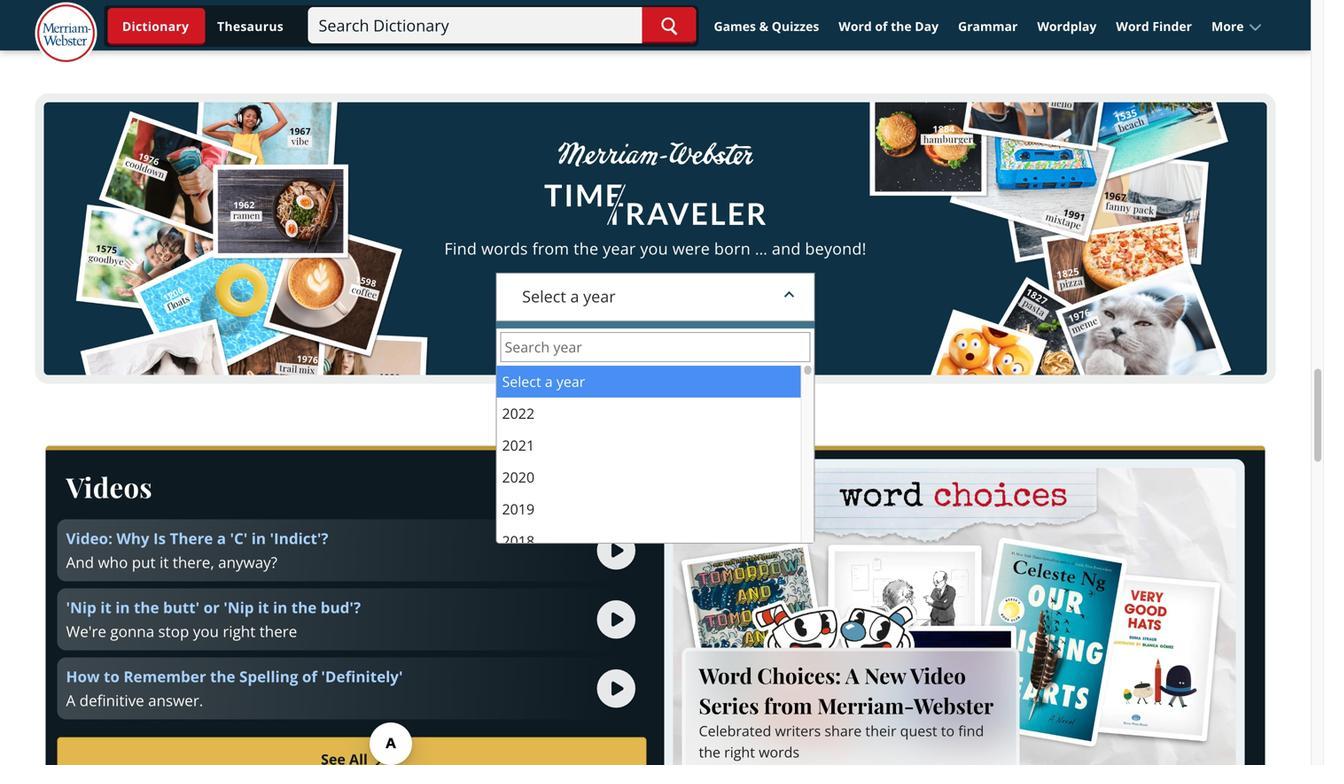 Task type: locate. For each thing, give the bounding box(es) containing it.
'nip it in the butt' or 'nip it in the bud'? we're gonna stop you right there
[[66, 598, 361, 642]]

select
[[522, 286, 566, 308], [502, 372, 541, 391]]

right
[[223, 622, 255, 642], [724, 743, 755, 762]]

2 horizontal spatial it
[[258, 598, 269, 618]]

a for select a year text field
[[570, 286, 579, 308]]

a inside text field
[[570, 286, 579, 308]]

a
[[570, 286, 579, 308], [545, 372, 553, 391], [217, 529, 226, 549]]

games & quizzes link
[[706, 10, 827, 42]]

0 horizontal spatial word
[[699, 662, 752, 690]]

butt'
[[163, 598, 200, 618]]

2 horizontal spatial a
[[570, 286, 579, 308]]

1 vertical spatial select a year
[[502, 372, 585, 391]]

you left were
[[640, 238, 668, 260]]

wordplay
[[1037, 18, 1097, 35]]

0 horizontal spatial you
[[193, 622, 219, 642]]

0 horizontal spatial a
[[66, 691, 76, 711]]

year inside select a year text field
[[583, 286, 616, 308]]

a for the 'select a year' option
[[545, 372, 553, 391]]

right inside word choices: a new video series from merriam-webster celebrated writers share their quest to find the right words
[[724, 743, 755, 762]]

1 vertical spatial a
[[545, 372, 553, 391]]

find
[[444, 238, 477, 260]]

2018
[[502, 532, 534, 551]]

put
[[132, 552, 156, 573]]

0 horizontal spatial to
[[104, 667, 120, 687]]

1 horizontal spatial to
[[941, 722, 955, 741]]

a
[[845, 662, 859, 690], [66, 691, 76, 711]]

select a year
[[522, 286, 616, 308], [502, 372, 585, 391]]

1 vertical spatial you
[[193, 622, 219, 642]]

1 vertical spatial year
[[583, 286, 616, 308]]

year for the 'select a year' option
[[556, 372, 585, 391]]

0 vertical spatial you
[[640, 238, 668, 260]]

it
[[160, 552, 169, 573], [100, 598, 111, 618], [258, 598, 269, 618]]

0 horizontal spatial from
[[532, 238, 569, 260]]

select for the 'select a year' option
[[502, 372, 541, 391]]

word
[[839, 18, 872, 35], [1116, 18, 1149, 35], [699, 662, 752, 690]]

it up there
[[258, 598, 269, 618]]

0 vertical spatial right
[[223, 622, 255, 642]]

0 vertical spatial select
[[522, 286, 566, 308]]

0 horizontal spatial it
[[100, 598, 111, 618]]

word of the day
[[839, 18, 939, 35]]

1 horizontal spatial it
[[160, 552, 169, 573]]

we're
[[66, 622, 106, 642]]

0 vertical spatial a
[[845, 662, 859, 690]]

year
[[603, 238, 636, 260], [583, 286, 616, 308], [556, 372, 585, 391]]

a inside video: why is there a 'c' in 'indict'? and who put it there, anyway?
[[217, 529, 226, 549]]

year down find words from the year you were born … and beyond!
[[583, 286, 616, 308]]

and
[[66, 552, 94, 573]]

1 horizontal spatial from
[[764, 692, 812, 720]]

remember
[[123, 667, 206, 687]]

in up there
[[273, 598, 287, 618]]

word inside word choices: a new video series from merriam-webster celebrated writers share their quest to find the right words
[[699, 662, 752, 690]]

words down writers
[[759, 743, 799, 762]]

words
[[481, 238, 528, 260], [759, 743, 799, 762]]

1 horizontal spatial words
[[759, 743, 799, 762]]

the
[[891, 18, 912, 35], [574, 238, 598, 260], [134, 598, 159, 618], [291, 598, 317, 618], [210, 667, 235, 687], [699, 743, 721, 762]]

from
[[532, 238, 569, 260], [764, 692, 812, 720]]

the left spelling
[[210, 667, 235, 687]]

&
[[759, 18, 769, 35]]

0 vertical spatial to
[[104, 667, 120, 687]]

1 vertical spatial to
[[941, 722, 955, 741]]

year up 2022 option
[[556, 372, 585, 391]]

2021
[[502, 436, 534, 455]]

search word image
[[661, 17, 677, 36]]

a down how
[[66, 691, 76, 711]]

games & quizzes
[[714, 18, 819, 35]]

find
[[958, 722, 984, 741]]

1 horizontal spatial right
[[724, 743, 755, 762]]

right left there
[[223, 622, 255, 642]]

the down time traveler "image"
[[574, 238, 598, 260]]

you
[[640, 238, 668, 260], [193, 622, 219, 642]]

to inside word choices: a new video series from merriam-webster celebrated writers share their quest to find the right words
[[941, 722, 955, 741]]

words right find
[[481, 238, 528, 260]]

word right quizzes
[[839, 18, 872, 35]]

1 horizontal spatial a
[[545, 372, 553, 391]]

2018 option
[[497, 526, 801, 558]]

day
[[915, 18, 939, 35]]

2 vertical spatial a
[[217, 529, 226, 549]]

of right spelling
[[302, 667, 317, 687]]

a up merriam-
[[845, 662, 859, 690]]

1 horizontal spatial 'nip
[[224, 598, 254, 618]]

words inside word choices: a new video series from merriam-webster celebrated writers share their quest to find the right words
[[759, 743, 799, 762]]

word left finder
[[1116, 18, 1149, 35]]

0 vertical spatial year
[[603, 238, 636, 260]]

0 vertical spatial select a year
[[522, 286, 616, 308]]

word of the day link
[[831, 10, 947, 42]]

1 vertical spatial right
[[724, 743, 755, 762]]

select a year inside text field
[[522, 286, 616, 308]]

celebrated
[[699, 722, 771, 741]]

the down celebrated
[[699, 743, 721, 762]]

1 horizontal spatial in
[[251, 529, 266, 549]]

2 'nip from the left
[[224, 598, 254, 618]]

0 vertical spatial words
[[481, 238, 528, 260]]

to up definitive
[[104, 667, 120, 687]]

it up we're
[[100, 598, 111, 618]]

it right put
[[160, 552, 169, 573]]

2020
[[502, 468, 534, 487]]

2 horizontal spatial word
[[1116, 18, 1149, 35]]

0 horizontal spatial in
[[115, 598, 130, 618]]

1 vertical spatial of
[[302, 667, 317, 687]]

spelling
[[239, 667, 298, 687]]

to inside "how to remember the spelling of 'definitely' a definitive answer."
[[104, 667, 120, 687]]

…
[[755, 238, 767, 260]]

'nip up we're
[[66, 598, 96, 618]]

a inside "how to remember the spelling of 'definitely' a definitive answer."
[[66, 691, 76, 711]]

in up gonna
[[115, 598, 130, 618]]

1 horizontal spatial of
[[875, 18, 888, 35]]

quizzes
[[772, 18, 819, 35]]

how to remember the spelling of 'definitely' a definitive answer.
[[66, 667, 403, 711]]

you down or
[[193, 622, 219, 642]]

Select a year text field
[[497, 274, 814, 320]]

or
[[203, 598, 220, 618]]

0 horizontal spatial 'nip
[[66, 598, 96, 618]]

a inside option
[[545, 372, 553, 391]]

there
[[170, 529, 213, 549]]

0 vertical spatial a
[[570, 286, 579, 308]]

it inside video: why is there a 'c' in 'indict'? and who put it there, anyway?
[[160, 552, 169, 573]]

0 horizontal spatial of
[[302, 667, 317, 687]]

the inside word choices: a new video series from merriam-webster celebrated writers share their quest to find the right words
[[699, 743, 721, 762]]

2 vertical spatial year
[[556, 372, 585, 391]]

of left day
[[875, 18, 888, 35]]

Search year search field
[[500, 332, 810, 363]]

why
[[116, 529, 149, 549]]

'nip right or
[[224, 598, 254, 618]]

new
[[864, 662, 906, 690]]

to left find
[[941, 722, 955, 741]]

the up there
[[291, 598, 317, 618]]

grammar
[[958, 18, 1018, 35]]

1 'nip from the left
[[66, 598, 96, 618]]

'indict'?
[[270, 529, 328, 549]]

word choices: a new video series from merriam-webster celebrated writers share their quest to find the right words
[[699, 662, 994, 762]]

in
[[251, 529, 266, 549], [115, 598, 130, 618], [273, 598, 287, 618]]

'nip
[[66, 598, 96, 618], [224, 598, 254, 618]]

0 horizontal spatial right
[[223, 622, 255, 642]]

1 vertical spatial select
[[502, 372, 541, 391]]

born
[[714, 238, 751, 260]]

videos
[[66, 469, 152, 505]]

their
[[865, 722, 896, 741]]

select inside text field
[[522, 286, 566, 308]]

1 vertical spatial words
[[759, 743, 799, 762]]

1 horizontal spatial word
[[839, 18, 872, 35]]

merriam webster - established 1828 image
[[35, 2, 97, 66]]

year inside the 'select a year' option
[[556, 372, 585, 391]]

select inside option
[[502, 372, 541, 391]]

is
[[153, 529, 166, 549]]

year down time traveler "image"
[[603, 238, 636, 260]]

find words from the year you were born … and beyond!
[[444, 238, 866, 260]]

to
[[104, 667, 120, 687], [941, 722, 955, 741]]

merriam-webster logo link
[[35, 2, 97, 66]]

select a year inside option
[[502, 372, 585, 391]]

1 vertical spatial from
[[764, 692, 812, 720]]

Select a year field
[[496, 273, 815, 323]]

finder
[[1152, 18, 1192, 35]]

in right 'c'
[[251, 529, 266, 549]]

of
[[875, 18, 888, 35], [302, 667, 317, 687]]

list box
[[497, 366, 814, 558]]

the left day
[[891, 18, 912, 35]]

word finder
[[1116, 18, 1192, 35]]

word up series
[[699, 662, 752, 690]]

1 horizontal spatial a
[[845, 662, 859, 690]]

0 horizontal spatial words
[[481, 238, 528, 260]]

right down celebrated
[[724, 743, 755, 762]]

video:
[[66, 529, 112, 549]]

0 vertical spatial of
[[875, 18, 888, 35]]

1 vertical spatial a
[[66, 691, 76, 711]]

0 horizontal spatial a
[[217, 529, 226, 549]]



Task type: vqa. For each thing, say whether or not it's contained in the screenshot.


Task type: describe. For each thing, give the bounding box(es) containing it.
'c'
[[230, 529, 248, 549]]

bud'?
[[321, 598, 361, 618]]

right inside 'nip it in the butt' or 'nip it in the bud'? we're gonna stop you right there
[[223, 622, 255, 642]]

2 horizontal spatial in
[[273, 598, 287, 618]]

from inside word choices: a new video series from merriam-webster celebrated writers share their quest to find the right words
[[764, 692, 812, 720]]

webster
[[914, 692, 994, 720]]

a inside word choices: a new video series from merriam-webster celebrated writers share their quest to find the right words
[[845, 662, 859, 690]]

and
[[772, 238, 801, 260]]

gonna
[[110, 622, 154, 642]]

1 horizontal spatial you
[[640, 238, 668, 260]]

Search search field
[[308, 7, 696, 43]]

who
[[98, 552, 128, 573]]

video
[[910, 662, 966, 690]]

grammar link
[[950, 10, 1026, 42]]

more
[[1211, 18, 1244, 35]]

definitive
[[79, 691, 144, 711]]

select a year option
[[497, 366, 801, 398]]

word for finder
[[1116, 18, 1149, 35]]

of inside "how to remember the spelling of 'definitely' a definitive answer."
[[302, 667, 317, 687]]

series
[[699, 692, 759, 720]]

quest
[[900, 722, 937, 741]]

2019
[[502, 500, 534, 519]]

2020 option
[[497, 462, 801, 494]]

year for select a year text field
[[583, 286, 616, 308]]

choices:
[[757, 662, 841, 690]]

there,
[[173, 552, 214, 573]]

writers
[[775, 722, 821, 741]]

the inside "how to remember the spelling of 'definitely' a definitive answer."
[[210, 667, 235, 687]]

were
[[672, 238, 710, 260]]

beyond!
[[805, 238, 866, 260]]

2019 option
[[497, 494, 801, 526]]

select for select a year text field
[[522, 286, 566, 308]]

list box containing select a year
[[497, 366, 814, 558]]

in inside video: why is there a 'c' in 'indict'? and who put it there, anyway?
[[251, 529, 266, 549]]

time traveler image
[[545, 185, 766, 225]]

you inside 'nip it in the butt' or 'nip it in the bud'? we're gonna stop you right there
[[193, 622, 219, 642]]

how
[[66, 667, 100, 687]]

there
[[259, 622, 297, 642]]

games
[[714, 18, 756, 35]]

word finder link
[[1108, 10, 1200, 42]]

toggle search dictionary/thesaurus image
[[108, 8, 205, 45]]

word for choices:
[[699, 662, 752, 690]]

select a year for select a year text field
[[522, 286, 616, 308]]

anyway?
[[218, 552, 277, 573]]

word for of
[[839, 18, 872, 35]]

'definitely'
[[321, 667, 403, 687]]

select a year for the 'select a year' option
[[502, 372, 585, 391]]

2022 option
[[497, 398, 801, 430]]

answer.
[[148, 691, 203, 711]]

0 vertical spatial from
[[532, 238, 569, 260]]

the up gonna
[[134, 598, 159, 618]]

wordplay link
[[1029, 10, 1105, 42]]

more button
[[1204, 10, 1270, 42]]

2021 option
[[497, 430, 801, 462]]

stop
[[158, 622, 189, 642]]

word choices promotional image image
[[673, 468, 1236, 766]]

video: why is there a 'c' in 'indict'? and who put it there, anyway?
[[66, 529, 328, 573]]

2022
[[502, 404, 534, 423]]

share
[[825, 722, 862, 741]]

merriam-
[[817, 692, 914, 720]]



